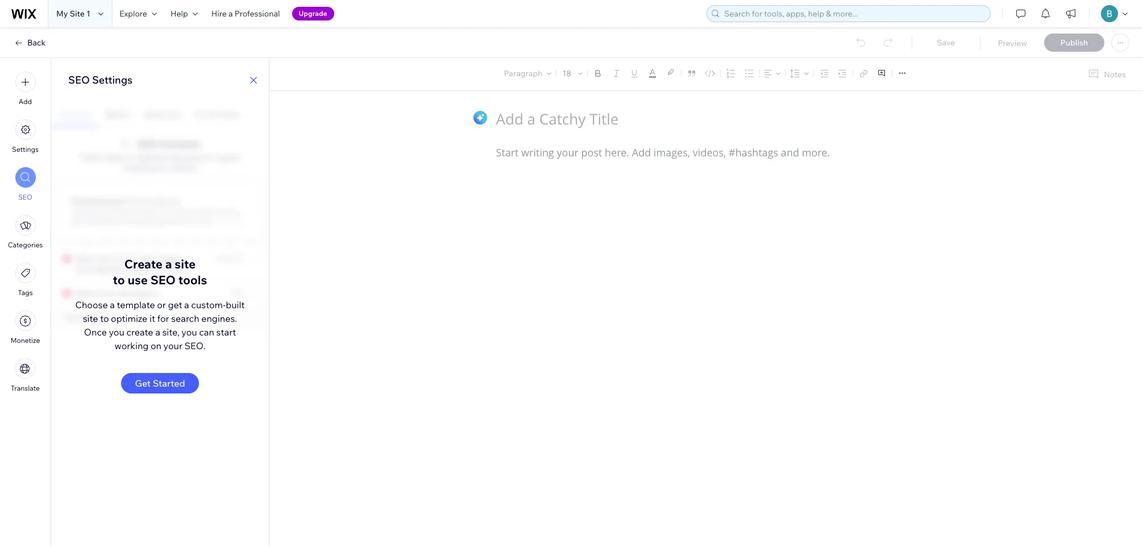 Task type: locate. For each thing, give the bounding box(es) containing it.
a right create
[[165, 257, 172, 271]]

1 horizontal spatial get
[[141, 254, 153, 264]]

you up working
[[109, 326, 124, 338]]

get for post
[[141, 254, 153, 264]]

0 vertical spatial search
[[216, 152, 241, 163]]

insights
[[81, 313, 106, 321]]

optimize down 'seo assistant'
[[136, 152, 168, 163]]

keyword up related
[[93, 197, 121, 205]]

engines.
[[201, 313, 237, 324]]

post up use
[[113, 254, 129, 264]]

0 horizontal spatial get
[[72, 216, 82, 225]]

1 vertical spatial search
[[132, 264, 156, 274]]

tasks inside the follow tasks to optimize this post for search engines and visitors
[[105, 152, 125, 163]]

post
[[65, 313, 79, 321]]

1 horizontal spatial this
[[170, 152, 183, 163]]

monetize
[[11, 336, 40, 345]]

0 vertical spatial upgrade
[[299, 9, 327, 18]]

settings up seo button
[[12, 145, 39, 154]]

tasks
[[105, 152, 125, 163], [108, 216, 124, 225]]

0 horizontal spatial for
[[157, 313, 169, 324]]

a
[[229, 9, 233, 19], [109, 207, 113, 216], [193, 207, 197, 216], [165, 257, 172, 271], [110, 299, 115, 311], [184, 299, 189, 311], [155, 326, 160, 338]]

search
[[216, 152, 241, 163], [132, 264, 156, 274], [171, 313, 199, 324]]

optimize down template
[[111, 313, 148, 324]]

0 vertical spatial for
[[204, 152, 214, 163]]

to inside create a site to use seo tools
[[113, 272, 125, 287]]

for inside the follow tasks to optimize this post for search engines and visitors
[[204, 152, 214, 163]]

1 vertical spatial optimize
[[155, 216, 182, 225]]

this right allow
[[97, 254, 111, 264]]

site down choose
[[83, 313, 98, 324]]

social
[[194, 109, 217, 119]]

assistant button
[[51, 102, 99, 127]]

social share button
[[188, 102, 246, 127]]

related
[[84, 216, 106, 225]]

1 vertical spatial for
[[157, 313, 169, 324]]

0 horizontal spatial you
[[109, 326, 124, 338]]

1 vertical spatial this
[[184, 216, 196, 225]]

1 horizontal spatial assistant
[[159, 138, 200, 150]]

for right "visitors"
[[204, 152, 214, 163]]

create a site to use seo tools
[[113, 257, 207, 287]]

2 vertical spatial search
[[171, 313, 199, 324]]

optimize inside the follow tasks to optimize this post for search engines and visitors
[[136, 152, 168, 163]]

1 vertical spatial tasks
[[108, 216, 124, 225]]

settings button
[[12, 119, 39, 154]]

it
[[150, 313, 155, 324]]

post
[[185, 152, 202, 163], [113, 254, 129, 264]]

this inside the follow tasks to optimize this post for search engines and visitors
[[170, 152, 183, 163]]

get for template
[[168, 299, 182, 311]]

write
[[75, 288, 95, 299]]

visitors
[[170, 163, 197, 173]]

categories button
[[8, 215, 43, 249]]

to up once at the left bottom of page
[[100, 313, 109, 324]]

0 vertical spatial settings
[[92, 73, 133, 86]]

template
[[117, 299, 155, 311]]

0 horizontal spatial site
[[83, 313, 98, 324]]

upgrade down focus
[[72, 207, 100, 216]]

you
[[109, 326, 124, 338], [182, 326, 197, 338]]

tasks inside the focus keyword (premium feature) upgrade to a premium plan to choose a keyword and get related tasks to better optimize this post.
[[108, 216, 124, 225]]

seo settings
[[68, 73, 133, 86]]

custom-
[[191, 299, 226, 311]]

get inside the choose a template or get a custom-built site to optimize it for search engines. once you create a site, you can start working on your seo.
[[168, 299, 182, 311]]

to inside allow this post to get indexed (may appear in search results)
[[131, 254, 139, 264]]

search right the in
[[132, 264, 156, 274]]

follow
[[80, 152, 104, 163]]

to right follow
[[127, 152, 134, 163]]

paragraph
[[504, 68, 543, 78]]

1 vertical spatial assistant
[[159, 138, 200, 150]]

get right or
[[168, 299, 182, 311]]

this down 'seo assistant'
[[170, 152, 183, 163]]

started
[[153, 378, 185, 389]]

0 horizontal spatial upgrade
[[72, 207, 100, 216]]

1 vertical spatial keyword
[[198, 207, 225, 216]]

social share
[[194, 109, 239, 119]]

menu
[[0, 65, 51, 399]]

0 horizontal spatial assistant
[[58, 109, 92, 119]]

seo down indexed
[[151, 272, 176, 287]]

1 horizontal spatial post
[[185, 152, 202, 163]]

settings
[[92, 73, 133, 86], [12, 145, 39, 154]]

0 vertical spatial site
[[175, 257, 196, 271]]

seo assistant
[[138, 138, 200, 150]]

search up "site,"
[[171, 313, 199, 324]]

0 vertical spatial this
[[170, 152, 183, 163]]

for right it
[[157, 313, 169, 324]]

1 vertical spatial settings
[[12, 145, 39, 154]]

1 horizontal spatial keyword
[[198, 207, 225, 216]]

tab list containing assistant
[[51, 102, 269, 127]]

seo up the follow tasks to optimize this post for search engines and visitors
[[138, 138, 157, 150]]

optimize inside the choose a template or get a custom-built site to optimize it for search engines. once you create a site, you can start working on your seo.
[[111, 313, 148, 324]]

1 horizontal spatial you
[[182, 326, 197, 338]]

choose
[[168, 207, 191, 216]]

choose a template or get a custom-built site to optimize it for search engines. once you create a site, you can start working on your seo.
[[75, 299, 245, 352]]

tasks right follow
[[105, 152, 125, 163]]

get
[[72, 216, 82, 225], [141, 254, 153, 264], [168, 299, 182, 311]]

to up the write meta description
[[113, 272, 125, 287]]

2 vertical spatial optimize
[[111, 313, 148, 324]]

0 horizontal spatial keyword
[[93, 197, 121, 205]]

get started button
[[121, 373, 199, 394]]

0 horizontal spatial post
[[113, 254, 129, 264]]

optimize inside the focus keyword (premium feature) upgrade to a premium plan to choose a keyword and get related tasks to better optimize this post.
[[155, 216, 182, 225]]

to up related
[[101, 207, 108, 216]]

and
[[154, 163, 168, 173], [227, 207, 239, 216]]

upgrade right professional
[[299, 9, 327, 18]]

search down share at the top left
[[216, 152, 241, 163]]

a right "hire"
[[229, 9, 233, 19]]

hire a professional link
[[205, 0, 287, 27]]

tasks down the premium
[[108, 216, 124, 225]]

focus
[[72, 197, 91, 205]]

2 vertical spatial get
[[168, 299, 182, 311]]

follow tasks to optimize this post for search engines and visitors
[[80, 152, 241, 173]]

meta
[[97, 288, 116, 299]]

search inside allow this post to get indexed (may appear in search results)
[[132, 264, 156, 274]]

0 vertical spatial tasks
[[105, 152, 125, 163]]

this
[[170, 152, 183, 163], [184, 216, 196, 225], [97, 254, 111, 264]]

to inside the choose a template or get a custom-built site to optimize it for search engines. once you create a site, you can start working on your seo.
[[100, 313, 109, 324]]

2 horizontal spatial search
[[216, 152, 241, 163]]

post inside allow this post to get indexed (may appear in search results)
[[113, 254, 129, 264]]

a right choose in the top of the page
[[193, 207, 197, 216]]

in
[[123, 264, 130, 274]]

1 horizontal spatial for
[[204, 152, 214, 163]]

0 horizontal spatial settings
[[12, 145, 39, 154]]

2 horizontal spatial get
[[168, 299, 182, 311]]

site up tools
[[175, 257, 196, 271]]

1 vertical spatial site
[[83, 313, 98, 324]]

0 horizontal spatial this
[[97, 254, 111, 264]]

0 vertical spatial get
[[72, 216, 82, 225]]

1 vertical spatial get
[[141, 254, 153, 264]]

seo up assistant button
[[68, 73, 90, 86]]

to right the in
[[131, 254, 139, 264]]

1 vertical spatial post
[[113, 254, 129, 264]]

1 vertical spatial upgrade
[[72, 207, 100, 216]]

keyword up post.
[[198, 207, 225, 216]]

0 vertical spatial post
[[185, 152, 202, 163]]

assistant up "visitors"
[[159, 138, 200, 150]]

to
[[127, 152, 134, 163], [101, 207, 108, 216], [160, 207, 167, 216], [126, 216, 132, 225], [131, 254, 139, 264], [113, 272, 125, 287], [100, 313, 109, 324]]

back
[[27, 38, 46, 48]]

1 horizontal spatial and
[[227, 207, 239, 216]]

get left related
[[72, 216, 82, 225]]

post down 'seo assistant'
[[185, 152, 202, 163]]

get
[[135, 378, 151, 389]]

seo up categories button
[[18, 193, 32, 201]]

0 vertical spatial and
[[154, 163, 168, 173]]

help
[[171, 9, 188, 19]]

focus keyword (premium feature) upgrade to a premium plan to choose a keyword and get related tasks to better optimize this post.
[[72, 197, 239, 225]]

and left "visitors"
[[154, 163, 168, 173]]

basics
[[106, 109, 130, 119]]

1 horizontal spatial upgrade
[[299, 9, 327, 18]]

0 vertical spatial assistant
[[58, 109, 92, 119]]

1 horizontal spatial site
[[175, 257, 196, 271]]

seo
[[68, 73, 90, 86], [138, 138, 157, 150], [18, 193, 32, 201], [151, 272, 176, 287]]

site
[[175, 257, 196, 271], [83, 313, 98, 324]]

write meta description
[[75, 288, 160, 299]]

1 horizontal spatial settings
[[92, 73, 133, 86]]

seo inside button
[[18, 193, 32, 201]]

1 horizontal spatial search
[[171, 313, 199, 324]]

create
[[124, 257, 163, 271]]

upgrade
[[299, 9, 327, 18], [72, 207, 100, 216]]

you up seo.
[[182, 326, 197, 338]]

get left indexed
[[141, 254, 153, 264]]

0 horizontal spatial and
[[154, 163, 168, 173]]

0 vertical spatial optimize
[[136, 152, 168, 163]]

post.
[[197, 216, 213, 225]]

settings up basics
[[92, 73, 133, 86]]

advanced button
[[137, 102, 188, 127]]

assistant down seo settings at left
[[58, 109, 92, 119]]

1 vertical spatial and
[[227, 207, 239, 216]]

working
[[115, 340, 149, 352]]

use
[[128, 272, 148, 287]]

get inside allow this post to get indexed (may appear in search results)
[[141, 254, 153, 264]]

2 vertical spatial this
[[97, 254, 111, 264]]

for
[[204, 152, 214, 163], [157, 313, 169, 324]]

back button
[[14, 38, 46, 48]]

2 horizontal spatial this
[[184, 216, 196, 225]]

tab list
[[51, 102, 269, 127]]

0 horizontal spatial search
[[132, 264, 156, 274]]

assistant
[[58, 109, 92, 119], [159, 138, 200, 150]]

optimize down choose in the top of the page
[[155, 216, 182, 225]]

Search for tools, apps, help & more... field
[[721, 6, 987, 22]]

this down choose in the top of the page
[[184, 216, 196, 225]]

and up critical
[[227, 207, 239, 216]]

keyword
[[93, 197, 121, 205], [198, 207, 225, 216]]

translate button
[[11, 358, 40, 392]]

and inside the follow tasks to optimize this post for search engines and visitors
[[154, 163, 168, 173]]

your
[[164, 340, 183, 352]]



Task type: describe. For each thing, give the bounding box(es) containing it.
get started
[[135, 378, 185, 389]]

paragraph button
[[502, 65, 554, 81]]

engines
[[123, 163, 153, 173]]

on
[[151, 340, 162, 352]]

a inside create a site to use seo tools
[[165, 257, 172, 271]]

tools
[[178, 272, 207, 287]]

once
[[84, 326, 107, 338]]

upgrade inside "button"
[[299, 9, 327, 18]]

seo for seo assistant
[[138, 138, 157, 150]]

start
[[216, 326, 236, 338]]

site
[[70, 9, 85, 19]]

upgrade button
[[292, 7, 334, 20]]

assistant inside button
[[58, 109, 92, 119]]

professional
[[235, 9, 280, 19]]

hire
[[211, 9, 227, 19]]

this inside the focus keyword (premium feature) upgrade to a premium plan to choose a keyword and get related tasks to better optimize this post.
[[184, 216, 196, 225]]

indexed
[[155, 254, 184, 264]]

to down the premium
[[126, 216, 132, 225]]

0 vertical spatial keyword
[[93, 197, 121, 205]]

built
[[226, 299, 245, 311]]

post inside the follow tasks to optimize this post for search engines and visitors
[[185, 152, 202, 163]]

better
[[134, 216, 153, 225]]

(may
[[75, 264, 93, 274]]

appear
[[95, 264, 121, 274]]

menu containing add
[[0, 65, 51, 399]]

basics button
[[99, 102, 137, 127]]

search inside the follow tasks to optimize this post for search engines and visitors
[[216, 152, 241, 163]]

seo for seo settings
[[68, 73, 90, 86]]

help button
[[164, 0, 205, 27]]

a down the write meta description
[[110, 299, 115, 311]]

get inside the focus keyword (premium feature) upgrade to a premium plan to choose a keyword and get related tasks to better optimize this post.
[[72, 216, 82, 225]]

results)
[[158, 264, 185, 274]]

tags button
[[15, 263, 36, 297]]

seo for seo
[[18, 193, 32, 201]]

2 you from the left
[[182, 326, 197, 338]]

a inside "link"
[[229, 9, 233, 19]]

explore
[[119, 9, 147, 19]]

notes
[[1105, 69, 1127, 79]]

critical
[[217, 256, 243, 262]]

low
[[231, 291, 243, 296]]

(premium
[[122, 197, 153, 205]]

to inside the follow tasks to optimize this post for search engines and visitors
[[127, 152, 134, 163]]

share
[[219, 109, 239, 119]]

settings inside menu
[[12, 145, 39, 154]]

search inside the choose a template or get a custom-built site to optimize it for search engines. once you create a site, you can start working on your seo.
[[171, 313, 199, 324]]

my site 1
[[56, 9, 90, 19]]

site,
[[162, 326, 180, 338]]

create
[[126, 326, 153, 338]]

seo button
[[15, 167, 36, 201]]

premium
[[115, 207, 143, 216]]

1 you from the left
[[109, 326, 124, 338]]

post insights
[[65, 313, 106, 321]]

categories
[[8, 241, 43, 249]]

plan
[[145, 207, 159, 216]]

allow this post to get indexed (may appear in search results)
[[75, 254, 185, 274]]

notes button
[[1084, 67, 1130, 82]]

site inside create a site to use seo tools
[[175, 257, 196, 271]]

translate
[[11, 384, 40, 392]]

tags
[[18, 288, 33, 297]]

choose
[[75, 299, 108, 311]]

advanced
[[143, 109, 181, 119]]

for inside the choose a template or get a custom-built site to optimize it for search engines. once you create a site, you can start working on your seo.
[[157, 313, 169, 324]]

a left "site,"
[[155, 326, 160, 338]]

allow
[[75, 254, 96, 264]]

hire a professional
[[211, 9, 280, 19]]

or
[[157, 299, 166, 311]]

seo inside create a site to use seo tools
[[151, 272, 176, 287]]

description
[[118, 288, 160, 299]]

feature)
[[155, 197, 180, 205]]

upgrade inside the focus keyword (premium feature) upgrade to a premium plan to choose a keyword and get related tasks to better optimize this post.
[[72, 207, 100, 216]]

Add a Catchy Title text field
[[496, 109, 905, 129]]

seo.
[[185, 340, 206, 352]]

1
[[86, 9, 90, 19]]

to down feature) at top left
[[160, 207, 167, 216]]

my
[[56, 9, 68, 19]]

can
[[199, 326, 214, 338]]

add
[[19, 97, 32, 106]]

add button
[[15, 72, 36, 106]]

a left custom-
[[184, 299, 189, 311]]

site inside the choose a template or get a custom-built site to optimize it for search engines. once you create a site, you can start working on your seo.
[[83, 313, 98, 324]]

a left the premium
[[109, 207, 113, 216]]

monetize button
[[11, 311, 40, 345]]

this inside allow this post to get indexed (may appear in search results)
[[97, 254, 111, 264]]

and inside the focus keyword (premium feature) upgrade to a premium plan to choose a keyword and get related tasks to better optimize this post.
[[227, 207, 239, 216]]



Task type: vqa. For each thing, say whether or not it's contained in the screenshot.
for in the Choose a template or get a custom-built site to optimize it for search engines. Once you create a site, you can start working on your SEO.
yes



